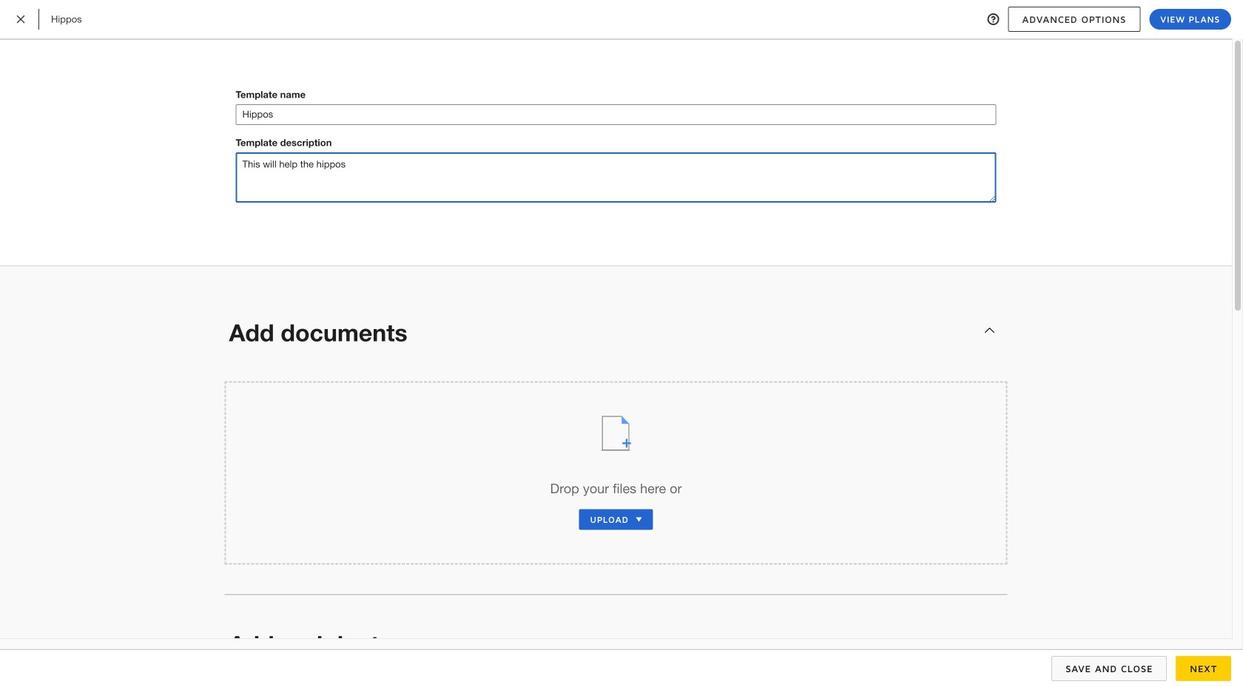 Task type: vqa. For each thing, say whether or not it's contained in the screenshot.
topmost lock Icon
no



Task type: describe. For each thing, give the bounding box(es) containing it.
Description (optional) text field
[[236, 152, 997, 203]]

Template name text field
[[236, 105, 996, 124]]



